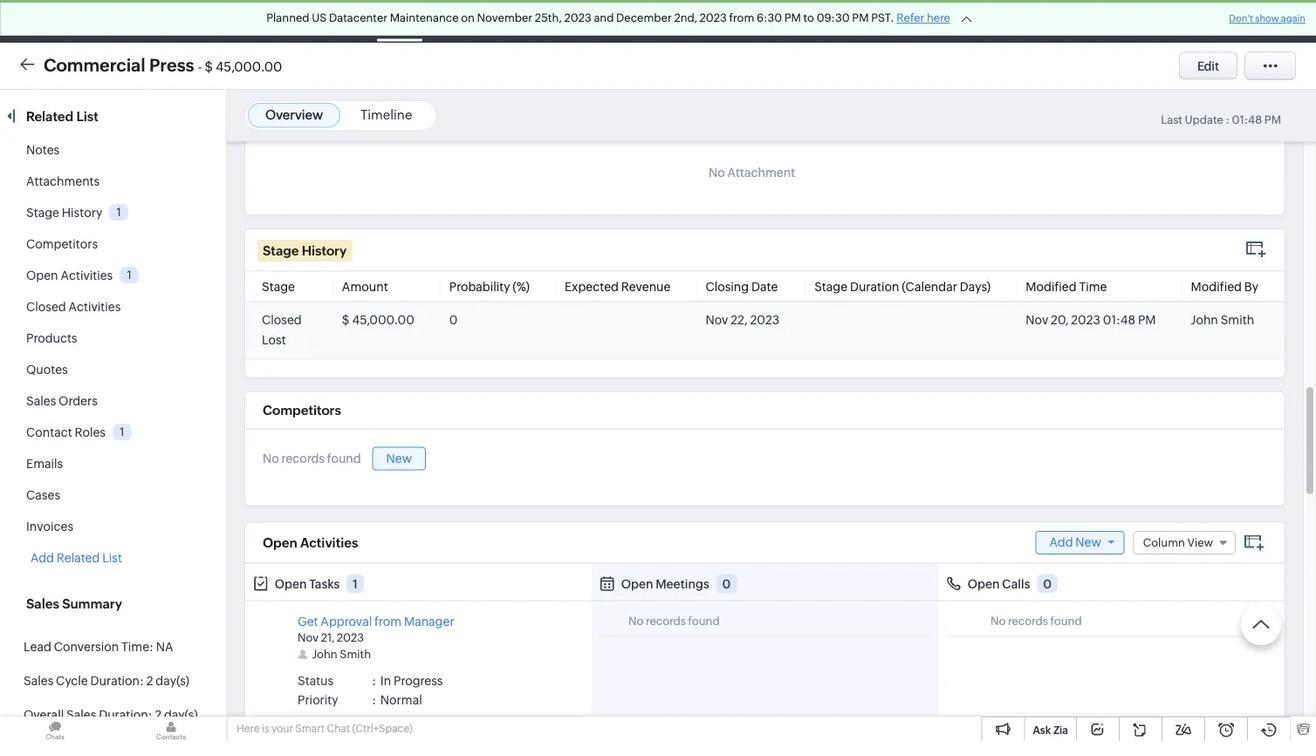 Task type: describe. For each thing, give the bounding box(es) containing it.
deals link
[[370, 0, 429, 42]]

products
[[26, 332, 77, 346]]

: in progress
[[372, 675, 443, 689]]

day(s) for sales cycle duration: 2 day(s)
[[156, 674, 189, 688]]

last update : 01:48 pm
[[1161, 113, 1281, 127]]

accounts
[[302, 14, 356, 28]]

deals
[[384, 14, 415, 28]]

no records found for open calls
[[991, 615, 1082, 629]]

pm left pst.
[[852, 11, 869, 24]]

stage history link
[[26, 206, 102, 220]]

progress
[[394, 675, 443, 689]]

na
[[156, 640, 173, 654]]

overall
[[24, 708, 64, 722]]

sales orders
[[26, 394, 98, 408]]

probability
[[449, 280, 510, 294]]

: for : in progress
[[372, 675, 376, 689]]

is
[[262, 724, 269, 735]]

edit button
[[1179, 52, 1238, 80]]

modified by
[[1191, 280, 1258, 294]]

0 vertical spatial related
[[26, 109, 73, 124]]

records for open meetings
[[646, 615, 686, 629]]

closing date
[[706, 280, 778, 294]]

planned us datacenter maintenance on november 25th, 2023 and december 2nd, 2023 from 6:30 pm to 09:30 pm pst. refer here
[[266, 11, 950, 24]]

ask zia
[[1033, 725, 1068, 737]]

to
[[803, 11, 814, 24]]

1 vertical spatial $
[[342, 314, 350, 328]]

1 for open activities
[[127, 269, 132, 282]]

0 vertical spatial new
[[386, 452, 412, 466]]

approval
[[321, 615, 372, 629]]

here
[[927, 11, 950, 24]]

profile image
[[1238, 7, 1265, 35]]

related list
[[26, 109, 101, 124]]

activities for closed activities link
[[69, 300, 121, 314]]

profile element
[[1227, 0, 1276, 42]]

get approval from manager link
[[298, 615, 454, 629]]

2 for overall sales duration:
[[155, 708, 162, 722]]

0 horizontal spatial found
[[327, 453, 361, 467]]

(ctrl+space)
[[352, 724, 413, 735]]

new link
[[372, 448, 426, 471]]

found for open calls
[[1050, 615, 1082, 629]]

contacts
[[222, 14, 274, 28]]

1 horizontal spatial meetings
[[656, 578, 709, 592]]

sales for sales orders
[[26, 394, 56, 408]]

setup element
[[1192, 0, 1227, 43]]

priority
[[298, 694, 338, 708]]

ask
[[1033, 725, 1051, 737]]

$ inside commercial press - $ 45,000.00
[[205, 59, 213, 74]]

lost
[[262, 334, 286, 348]]

attachment
[[727, 166, 795, 180]]

no records found for open meetings
[[628, 615, 720, 629]]

duration: for sales cycle duration:
[[90, 674, 144, 688]]

stage duration (calendar days)
[[814, 280, 991, 294]]

orders
[[59, 394, 98, 408]]

day(s) for overall sales duration: 2 day(s)
[[164, 708, 198, 722]]

0 horizontal spatial tasks
[[309, 578, 340, 592]]

timeline
[[360, 107, 412, 123]]

nov for nov 22, 2023
[[706, 314, 728, 328]]

modified time
[[1026, 280, 1107, 294]]

0 vertical spatial john
[[1191, 314, 1218, 328]]

contacts image
[[116, 717, 226, 742]]

days)
[[960, 280, 991, 294]]

chats image
[[0, 717, 110, 742]]

emails link
[[26, 457, 63, 471]]

press
[[149, 55, 194, 75]]

contact
[[26, 426, 72, 440]]

closed for activities
[[26, 300, 66, 314]]

(%)
[[513, 280, 530, 294]]

closed for lost
[[262, 314, 302, 328]]

1 horizontal spatial stage history
[[263, 243, 347, 259]]

cycle
[[56, 674, 88, 688]]

reports
[[638, 14, 683, 28]]

us
[[312, 11, 327, 24]]

planned
[[266, 11, 309, 24]]

pm left to
[[784, 11, 801, 24]]

calls inside "link"
[[583, 14, 610, 28]]

marketplace element
[[1156, 0, 1192, 42]]

revenue
[[621, 280, 671, 294]]

1 vertical spatial history
[[302, 243, 347, 259]]

1 vertical spatial 45,000.00
[[352, 314, 414, 328]]

open activities link
[[26, 269, 113, 283]]

commercial
[[44, 55, 145, 75]]

competitors link
[[26, 237, 98, 251]]

(calendar
[[902, 280, 957, 294]]

activities for open activities link
[[61, 269, 113, 283]]

25th,
[[535, 11, 562, 24]]

sales orders link
[[26, 394, 98, 408]]

1 for contact roles
[[120, 426, 124, 439]]

2023 right 22,
[[750, 314, 780, 328]]

probability (%)
[[449, 280, 530, 294]]

1 vertical spatial john smith
[[312, 649, 371, 662]]

0 horizontal spatial competitors
[[26, 237, 98, 251]]

cases
[[26, 489, 60, 503]]

0 vertical spatial john smith
[[1191, 314, 1254, 328]]

add related list
[[31, 552, 122, 566]]

2023 inside get approval from manager nov 21, 2023
[[337, 632, 364, 645]]

pm right the 20,
[[1138, 314, 1156, 328]]

records for open calls
[[1008, 615, 1048, 629]]

1 vertical spatial smith
[[340, 649, 371, 662]]

smart
[[295, 724, 325, 735]]

enterprise-trial upgrade
[[904, 8, 984, 34]]

again
[[1281, 13, 1306, 24]]

closing
[[706, 280, 749, 294]]

don't show again link
[[1229, 13, 1306, 24]]

2 vertical spatial activities
[[300, 536, 358, 552]]

01:48 for 2023
[[1103, 314, 1136, 328]]

1 horizontal spatial competitors
[[263, 404, 341, 419]]

expected
[[565, 280, 619, 294]]

0 horizontal spatial history
[[62, 206, 102, 220]]

november
[[477, 11, 533, 24]]

found for open meetings
[[688, 615, 720, 629]]

2023 right 2nd, on the top of the page
[[700, 11, 727, 24]]

column view
[[1143, 537, 1213, 550]]

45,000.00 inside commercial press - $ 45,000.00
[[216, 59, 282, 74]]

trial
[[961, 8, 984, 21]]

Column View field
[[1133, 532, 1236, 556]]

lead conversion time: na
[[24, 640, 173, 654]]

get approval from manager nov 21, 2023
[[298, 615, 454, 645]]

0 for open meetings
[[722, 578, 731, 592]]

0 horizontal spatial no records found
[[263, 453, 361, 467]]

tasks inside "link"
[[443, 14, 474, 28]]

refer
[[897, 11, 925, 24]]

1 vertical spatial new
[[1076, 536, 1101, 550]]

zia
[[1053, 725, 1068, 737]]

sales cycle duration: 2 day(s)
[[24, 674, 189, 688]]

refer here link
[[897, 11, 950, 24]]

overview link
[[265, 107, 323, 123]]

emails
[[26, 457, 63, 471]]

nov 22, 2023
[[706, 314, 780, 328]]

pm right "update"
[[1264, 113, 1281, 127]]

projects
[[787, 14, 833, 28]]

add for add related list
[[31, 552, 54, 566]]

2nd,
[[674, 11, 697, 24]]



Task type: locate. For each thing, give the bounding box(es) containing it.
0 vertical spatial 45,000.00
[[216, 59, 282, 74]]

sales up lead
[[26, 597, 59, 612]]

conversion
[[54, 640, 119, 654]]

services link
[[697, 0, 773, 42]]

john smith down 21,
[[312, 649, 371, 662]]

activities
[[61, 269, 113, 283], [69, 300, 121, 314], [300, 536, 358, 552]]

no records found down the open calls
[[991, 615, 1082, 629]]

closed activities link
[[26, 300, 121, 314]]

01:48 for :
[[1232, 113, 1262, 127]]

overall sales duration: 2 day(s)
[[24, 708, 198, 722]]

john
[[1191, 314, 1218, 328], [312, 649, 337, 662]]

0 horizontal spatial calls
[[583, 14, 610, 28]]

lead
[[24, 640, 51, 654]]

0 horizontal spatial meetings
[[502, 14, 555, 28]]

21,
[[321, 632, 334, 645]]

0 vertical spatial history
[[62, 206, 102, 220]]

0 horizontal spatial modified
[[1026, 280, 1077, 294]]

1 horizontal spatial history
[[302, 243, 347, 259]]

calls link
[[569, 0, 624, 42]]

0 vertical spatial calls
[[583, 14, 610, 28]]

1 horizontal spatial john smith
[[1191, 314, 1254, 328]]

update
[[1185, 113, 1223, 127]]

0 vertical spatial activities
[[61, 269, 113, 283]]

sales for sales summary
[[26, 597, 59, 612]]

2 horizontal spatial nov
[[1026, 314, 1048, 328]]

create menu image
[[1019, 11, 1041, 32]]

nov left 22,
[[706, 314, 728, 328]]

view
[[1187, 537, 1213, 550]]

sales
[[26, 394, 56, 408], [26, 597, 59, 612], [24, 674, 53, 688], [66, 708, 96, 722]]

no records found
[[263, 453, 361, 467], [628, 615, 720, 629], [991, 615, 1082, 629]]

list down commercial
[[76, 109, 98, 124]]

related down the invoices link
[[57, 552, 100, 566]]

maintenance
[[390, 11, 459, 24]]

stage history down attachments link in the left top of the page
[[26, 206, 102, 220]]

1 right roles
[[120, 426, 124, 439]]

no records found left new link
[[263, 453, 361, 467]]

0 horizontal spatial open activities
[[26, 269, 113, 283]]

01:48 down the time
[[1103, 314, 1136, 328]]

john down modified by
[[1191, 314, 1218, 328]]

: left in at the bottom left of the page
[[372, 675, 376, 689]]

01:48 right "update"
[[1232, 113, 1262, 127]]

history down attachments link in the left top of the page
[[62, 206, 102, 220]]

manager
[[404, 615, 454, 629]]

nov inside get approval from manager nov 21, 2023
[[298, 632, 319, 645]]

1 horizontal spatial closed
[[262, 314, 302, 328]]

0 horizontal spatial john smith
[[312, 649, 371, 662]]

0 horizontal spatial stage history
[[26, 206, 102, 220]]

tasks
[[443, 14, 474, 28], [309, 578, 340, 592]]

0 horizontal spatial 2
[[146, 674, 153, 688]]

smith down get approval from manager nov 21, 2023
[[340, 649, 371, 662]]

from
[[729, 11, 754, 24], [374, 615, 402, 629]]

smith down modified by
[[1221, 314, 1254, 328]]

john down 21,
[[312, 649, 337, 662]]

2023 right the 20,
[[1071, 314, 1100, 328]]

1 vertical spatial day(s)
[[164, 708, 198, 722]]

45,000.00 down amount
[[352, 314, 414, 328]]

$
[[205, 59, 213, 74], [342, 314, 350, 328]]

notes
[[26, 143, 60, 157]]

invoices
[[26, 520, 73, 534]]

from inside get approval from manager nov 21, 2023
[[374, 615, 402, 629]]

1 horizontal spatial records
[[646, 615, 686, 629]]

tasks link
[[429, 0, 488, 42]]

tasks up "get" at bottom left
[[309, 578, 340, 592]]

john smith down modified by
[[1191, 314, 1254, 328]]

list up summary
[[102, 552, 122, 566]]

: left "normal"
[[372, 694, 376, 708]]

1 right open activities link
[[127, 269, 132, 282]]

found left new link
[[327, 453, 361, 467]]

competitors down stage history link
[[26, 237, 98, 251]]

add for add new
[[1049, 536, 1073, 550]]

0 horizontal spatial nov
[[298, 632, 319, 645]]

0 vertical spatial tasks
[[443, 14, 474, 28]]

smith
[[1221, 314, 1254, 328], [340, 649, 371, 662]]

1 horizontal spatial new
[[1076, 536, 1101, 550]]

enterprise-
[[904, 8, 961, 21]]

and
[[594, 11, 614, 24]]

open meetings
[[621, 578, 709, 592]]

in
[[380, 675, 391, 689]]

last
[[1161, 113, 1182, 127]]

20,
[[1051, 314, 1069, 328]]

nov
[[706, 314, 728, 328], [1026, 314, 1048, 328], [298, 632, 319, 645]]

duration: down the sales cycle duration: 2 day(s)
[[99, 708, 152, 722]]

add new
[[1049, 536, 1101, 550]]

modified for modified by
[[1191, 280, 1242, 294]]

search element
[[1052, 0, 1087, 43]]

no records found down open meetings
[[628, 615, 720, 629]]

1 horizontal spatial 45,000.00
[[352, 314, 414, 328]]

0 vertical spatial list
[[76, 109, 98, 124]]

: right "update"
[[1226, 113, 1230, 127]]

0 vertical spatial meetings
[[502, 14, 555, 28]]

pst.
[[871, 11, 894, 24]]

:
[[1226, 113, 1230, 127], [372, 675, 376, 689], [372, 694, 376, 708]]

from left 6:30
[[729, 11, 754, 24]]

0 vertical spatial smith
[[1221, 314, 1254, 328]]

found down the 'add new'
[[1050, 615, 1082, 629]]

1 vertical spatial open activities
[[263, 536, 358, 552]]

09:30
[[817, 11, 850, 24]]

0 down the probability
[[449, 314, 458, 328]]

2 down the "time:" on the bottom of page
[[146, 674, 153, 688]]

sales down quotes "link"
[[26, 394, 56, 408]]

duration: for overall sales duration:
[[99, 708, 152, 722]]

normal
[[380, 694, 422, 708]]

show
[[1255, 13, 1279, 24]]

0 horizontal spatial new
[[386, 452, 412, 466]]

$ right '-'
[[205, 59, 213, 74]]

0 horizontal spatial $
[[205, 59, 213, 74]]

0 vertical spatial from
[[729, 11, 754, 24]]

open activities up closed activities link
[[26, 269, 113, 283]]

history up amount
[[302, 243, 347, 259]]

quotes link
[[26, 363, 68, 377]]

tasks left november
[[443, 14, 474, 28]]

products link
[[26, 332, 77, 346]]

2023 down approval
[[337, 632, 364, 645]]

date
[[751, 280, 778, 294]]

2 modified from the left
[[1191, 280, 1242, 294]]

1 vertical spatial activities
[[69, 300, 121, 314]]

modified up the 20,
[[1026, 280, 1077, 294]]

0 right open meetings
[[722, 578, 731, 592]]

45,000.00 down contacts link
[[216, 59, 282, 74]]

0 vertical spatial 01:48
[[1232, 113, 1262, 127]]

$ 45,000.00
[[342, 314, 414, 328]]

don't show again
[[1229, 13, 1306, 24]]

nov for nov 20, 2023 01:48 pm
[[1026, 314, 1048, 328]]

signals element
[[1087, 0, 1121, 43]]

time
[[1079, 280, 1107, 294]]

competitors
[[26, 237, 98, 251], [263, 404, 341, 419]]

reports link
[[624, 0, 697, 42]]

1 horizontal spatial 2
[[155, 708, 162, 722]]

attachments
[[26, 175, 100, 189]]

duration: up "overall sales duration: 2 day(s)" on the bottom left
[[90, 674, 144, 688]]

1 horizontal spatial from
[[729, 11, 754, 24]]

1 vertical spatial stage history
[[263, 243, 347, 259]]

1 vertical spatial list
[[102, 552, 122, 566]]

$ down amount
[[342, 314, 350, 328]]

open calls
[[968, 578, 1030, 592]]

1 horizontal spatial smith
[[1221, 314, 1254, 328]]

no attachment
[[709, 166, 795, 180]]

on
[[461, 11, 475, 24]]

chat
[[327, 724, 350, 735]]

0 horizontal spatial from
[[374, 615, 402, 629]]

cases link
[[26, 489, 60, 503]]

1 horizontal spatial no records found
[[628, 615, 720, 629]]

0 horizontal spatial 01:48
[[1103, 314, 1136, 328]]

1 vertical spatial :
[[372, 675, 376, 689]]

1 vertical spatial 2
[[155, 708, 162, 722]]

1 horizontal spatial john
[[1191, 314, 1218, 328]]

0 vertical spatial open activities
[[26, 269, 113, 283]]

2 down the sales cycle duration: 2 day(s)
[[155, 708, 162, 722]]

1 modified from the left
[[1026, 280, 1077, 294]]

0 vertical spatial duration:
[[90, 674, 144, 688]]

john smith
[[1191, 314, 1254, 328], [312, 649, 371, 662]]

0 right the open calls
[[1043, 578, 1052, 592]]

1 vertical spatial tasks
[[309, 578, 340, 592]]

competitors down lost
[[263, 404, 341, 419]]

stage history up amount
[[263, 243, 347, 259]]

activities up closed activities link
[[61, 269, 113, 283]]

0 horizontal spatial add
[[31, 552, 54, 566]]

2 horizontal spatial records
[[1008, 615, 1048, 629]]

sales left cycle
[[24, 674, 53, 688]]

1 vertical spatial meetings
[[656, 578, 709, 592]]

1 vertical spatial john
[[312, 649, 337, 662]]

overview
[[265, 107, 323, 123]]

related
[[26, 109, 73, 124], [57, 552, 100, 566]]

contact roles link
[[26, 426, 106, 440]]

1 horizontal spatial nov
[[706, 314, 728, 328]]

found down open meetings
[[688, 615, 720, 629]]

open activities
[[26, 269, 113, 283], [263, 536, 358, 552]]

duration
[[850, 280, 899, 294]]

: for : normal
[[372, 694, 376, 708]]

0 for open calls
[[1043, 578, 1052, 592]]

1 vertical spatial add
[[31, 552, 54, 566]]

0 horizontal spatial john
[[312, 649, 337, 662]]

contacts link
[[208, 0, 288, 42]]

roles
[[75, 426, 106, 440]]

activities down open activities link
[[69, 300, 121, 314]]

0 horizontal spatial 45,000.00
[[216, 59, 282, 74]]

invoices link
[[26, 520, 73, 534]]

nov down "get" at bottom left
[[298, 632, 319, 645]]

1 horizontal spatial calls
[[1002, 578, 1030, 592]]

related up notes
[[26, 109, 73, 124]]

1 horizontal spatial tasks
[[443, 14, 474, 28]]

0 vertical spatial add
[[1049, 536, 1073, 550]]

0 vertical spatial 2
[[146, 674, 153, 688]]

sales for sales cycle duration: 2 day(s)
[[24, 674, 53, 688]]

6:30
[[757, 11, 782, 24]]

0 vertical spatial $
[[205, 59, 213, 74]]

1 vertical spatial related
[[57, 552, 100, 566]]

0 horizontal spatial smith
[[340, 649, 371, 662]]

1 vertical spatial 01:48
[[1103, 314, 1136, 328]]

0 vertical spatial stage history
[[26, 206, 102, 220]]

1 horizontal spatial found
[[688, 615, 720, 629]]

1 horizontal spatial 0
[[722, 578, 731, 592]]

closed up products link
[[26, 300, 66, 314]]

2 vertical spatial :
[[372, 694, 376, 708]]

meetings link
[[488, 0, 569, 42]]

0 vertical spatial day(s)
[[156, 674, 189, 688]]

: normal
[[372, 694, 422, 708]]

1 horizontal spatial modified
[[1191, 280, 1242, 294]]

history
[[62, 206, 102, 220], [302, 243, 347, 259]]

0 horizontal spatial 0
[[449, 314, 458, 328]]

expected revenue
[[565, 280, 671, 294]]

attachments link
[[26, 175, 100, 189]]

closed up lost
[[262, 314, 302, 328]]

notes link
[[26, 143, 60, 157]]

0
[[449, 314, 458, 328], [722, 578, 731, 592], [1043, 578, 1052, 592]]

1 for stage history
[[117, 206, 121, 219]]

0 horizontal spatial records
[[282, 453, 325, 467]]

1 horizontal spatial add
[[1049, 536, 1073, 550]]

2 horizontal spatial found
[[1050, 615, 1082, 629]]

open activities up open tasks
[[263, 536, 358, 552]]

1 vertical spatial duration:
[[99, 708, 152, 722]]

modified for modified time
[[1026, 280, 1077, 294]]

0 vertical spatial :
[[1226, 113, 1230, 127]]

commercial press - $ 45,000.00
[[44, 55, 282, 75]]

1 up approval
[[353, 578, 358, 592]]

2023 left the and
[[564, 11, 591, 24]]

create menu element
[[1009, 0, 1052, 42]]

1 vertical spatial calls
[[1002, 578, 1030, 592]]

services
[[711, 14, 759, 28]]

1 right stage history link
[[117, 206, 121, 219]]

don't
[[1229, 13, 1253, 24]]

open tasks
[[275, 578, 340, 592]]

1 horizontal spatial 01:48
[[1232, 113, 1262, 127]]

meetings
[[502, 14, 555, 28], [656, 578, 709, 592]]

1 horizontal spatial list
[[102, 552, 122, 566]]

1 vertical spatial competitors
[[263, 404, 341, 419]]

1 horizontal spatial open activities
[[263, 536, 358, 552]]

from left manager
[[374, 615, 402, 629]]

sales down cycle
[[66, 708, 96, 722]]

nov left the 20,
[[1026, 314, 1048, 328]]

1 vertical spatial from
[[374, 615, 402, 629]]

0 vertical spatial competitors
[[26, 237, 98, 251]]

upgrade
[[919, 22, 969, 34]]

found
[[327, 453, 361, 467], [688, 615, 720, 629], [1050, 615, 1082, 629]]

0 horizontal spatial list
[[76, 109, 98, 124]]

2 for sales cycle duration:
[[146, 674, 153, 688]]

contact roles
[[26, 426, 106, 440]]

0 horizontal spatial closed
[[26, 300, 66, 314]]

modified left by
[[1191, 280, 1242, 294]]

2 horizontal spatial 0
[[1043, 578, 1052, 592]]

activities up open tasks
[[300, 536, 358, 552]]



Task type: vqa. For each thing, say whether or not it's contained in the screenshot.
apply filter
no



